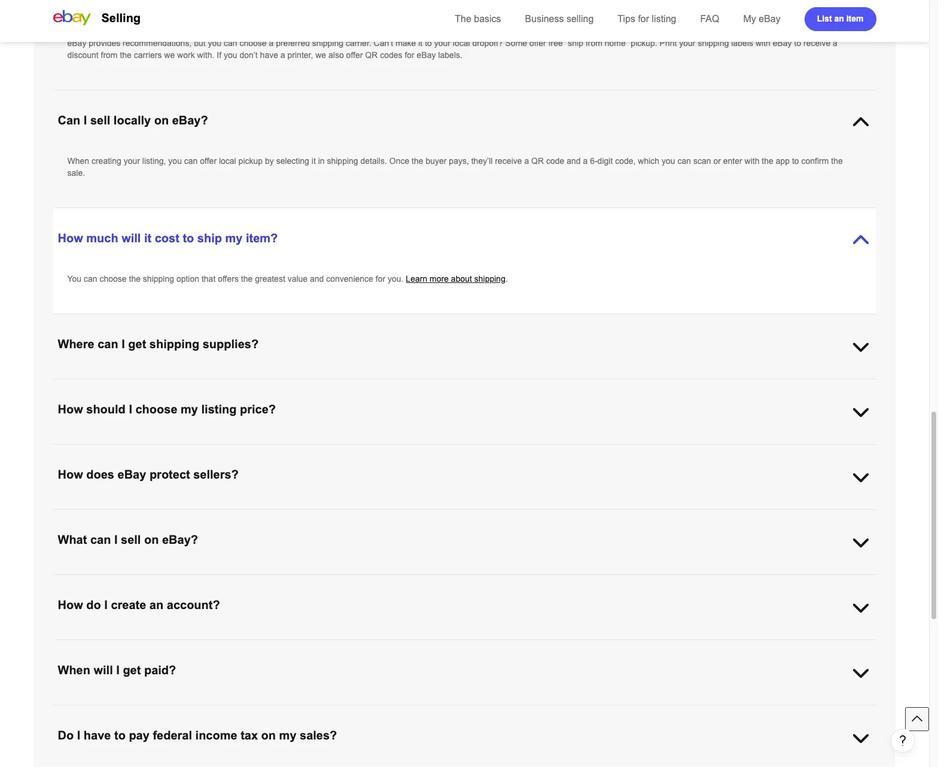 Task type: locate. For each thing, give the bounding box(es) containing it.
offer left pickup
[[200, 156, 217, 166]]

0 horizontal spatial and
[[310, 274, 324, 284]]

how left do
[[58, 599, 83, 612]]

offer left free at right
[[530, 38, 546, 48]]

how left much
[[58, 232, 83, 245]]

ebay left labels.
[[417, 50, 436, 60]]

0 horizontal spatial local
[[219, 156, 236, 166]]

1 vertical spatial choose
[[100, 274, 127, 284]]

1 horizontal spatial item
[[847, 13, 864, 23]]

how inside for most items, we can provide a price recommendation for you based on recently sold, similar items. how you price your item can depend on how you prefer to sell it—auction or buy it now. choose a lower starting price for auctions to create more interest.
[[446, 445, 463, 455]]

2 horizontal spatial it
[[419, 38, 423, 48]]

qr inside ebay provides recommendations, but you can choose a preferred shipping carrier. can't make it to your local dropoff? some offer free "ship from home" pickup. print your shipping labels with ebay to receive a discount from the carriers we work with. if you don't have a printer, we also offer qr codes for ebay labels.
[[365, 50, 378, 60]]

.
[[506, 274, 508, 284]]

1 vertical spatial that
[[487, 576, 501, 585]]

shipping right in
[[327, 156, 358, 166]]

0 horizontal spatial it
[[144, 232, 152, 245]]

how for how should i choose my listing price?
[[58, 403, 83, 416]]

that left the offers
[[202, 274, 216, 284]]

you right items.
[[465, 445, 479, 455]]

can up auctions
[[140, 445, 154, 455]]

0 horizontal spatial more
[[198, 457, 217, 467]]

price right items.
[[481, 445, 499, 455]]

1 vertical spatial local
[[219, 156, 236, 166]]

0 vertical spatial my
[[225, 232, 243, 245]]

qr down can't
[[365, 50, 378, 60]]

when inside the when creating your listing, you can offer local pickup by selecting it in shipping details. once the buyer pays, they'll receive a qr code and a 6-digit code, which you can scan or enter with the app to confirm the sale.
[[67, 156, 89, 166]]

1 vertical spatial qr
[[532, 156, 544, 166]]

and inside the when creating your listing, you can offer local pickup by selecting it in shipping details. once the buyer pays, they'll receive a qr code and a 6-digit code, which you can scan or enter with the app to confirm the sale.
[[567, 156, 581, 166]]

0 horizontal spatial choose
[[100, 274, 127, 284]]

2 vertical spatial my
[[279, 729, 297, 742]]

federal
[[153, 729, 192, 742]]

sell
[[90, 114, 110, 127], [663, 445, 676, 455], [121, 533, 141, 547], [100, 576, 112, 585]]

1 vertical spatial with
[[745, 156, 760, 166]]

violate
[[503, 576, 528, 585]]

0 vertical spatial have
[[260, 50, 278, 60]]

1 vertical spatial create
[[111, 599, 146, 612]]

0 horizontal spatial offer
[[200, 156, 217, 166]]

have right the do
[[84, 729, 111, 742]]

0 vertical spatial local
[[453, 38, 470, 48]]

receive right the they'll
[[495, 156, 522, 166]]

0 horizontal spatial my
[[181, 403, 198, 416]]

0 vertical spatial will
[[122, 232, 141, 245]]

a right 'provide'
[[186, 445, 191, 455]]

my left sales?
[[279, 729, 297, 742]]

learn more about shipping link
[[406, 274, 506, 284]]

do
[[58, 729, 74, 742]]

or right used
[[296, 576, 304, 585]]

you for you can sell almost anything, from homemade goods to used or unused items from your closet. we restrict items that violate any laws, or infringe on intellectual property.
[[67, 576, 81, 585]]

1 vertical spatial my
[[181, 403, 198, 416]]

1 horizontal spatial listing
[[652, 14, 677, 24]]

1 horizontal spatial my
[[225, 232, 243, 245]]

can
[[58, 114, 80, 127]]

2 vertical spatial choose
[[136, 403, 177, 416]]

choose
[[240, 38, 267, 48], [100, 274, 127, 284], [136, 403, 177, 416]]

0 vertical spatial get
[[128, 338, 146, 351]]

an right list
[[835, 13, 844, 23]]

1 vertical spatial when
[[58, 664, 90, 677]]

list an item link
[[805, 7, 877, 31]]

home"
[[605, 38, 629, 48]]

0 horizontal spatial receive
[[495, 156, 522, 166]]

offer
[[530, 38, 546, 48], [346, 50, 363, 60], [200, 156, 217, 166]]

choose up "don't"
[[240, 38, 267, 48]]

app
[[776, 156, 790, 166]]

ebay? up the anything,
[[162, 533, 198, 547]]

pays,
[[449, 156, 469, 166]]

i right should
[[129, 403, 132, 416]]

ebay?
[[172, 114, 208, 127], [162, 533, 198, 547]]

1 horizontal spatial create
[[173, 457, 196, 467]]

enter
[[724, 156, 743, 166]]

0 vertical spatial offer
[[530, 38, 546, 48]]

we up auctions
[[127, 445, 138, 455]]

0 vertical spatial qr
[[365, 50, 378, 60]]

basics
[[474, 14, 501, 24]]

a down the preferred
[[281, 50, 285, 60]]

how
[[596, 445, 611, 455]]

1 horizontal spatial that
[[487, 576, 501, 585]]

2 horizontal spatial my
[[279, 729, 297, 742]]

0 vertical spatial choose
[[240, 38, 267, 48]]

you can sell almost anything, from homemade goods to used or unused items from your closet. we restrict items that violate any laws, or infringe on intellectual property.
[[67, 576, 693, 585]]

for right tips
[[638, 14, 650, 24]]

laws,
[[546, 576, 565, 585]]

1 horizontal spatial it
[[312, 156, 316, 166]]

from left 'closet.'
[[358, 576, 375, 585]]

local up labels.
[[453, 38, 470, 48]]

i right can
[[84, 114, 87, 127]]

you right listing,
[[168, 156, 182, 166]]

you right if
[[224, 50, 237, 60]]

supplies?
[[203, 338, 259, 351]]

get for paid?
[[123, 664, 141, 677]]

or right scan
[[714, 156, 721, 166]]

more up sellers?
[[198, 457, 217, 467]]

how
[[58, 232, 83, 245], [58, 403, 83, 416], [446, 445, 463, 455], [58, 468, 83, 481], [58, 599, 83, 612]]

unused
[[306, 576, 334, 585]]

the inside ebay provides recommendations, but you can choose a preferred shipping carrier. can't make it to your local dropoff? some offer free "ship from home" pickup. print your shipping labels with ebay to receive a discount from the carriers we work with. if you don't have a printer, we also offer qr codes for ebay labels.
[[120, 50, 132, 60]]

1 horizontal spatial qr
[[532, 156, 544, 166]]

choose inside ebay provides recommendations, but you can choose a preferred shipping carrier. can't make it to your local dropoff? some offer free "ship from home" pickup. print your shipping labels with ebay to receive a discount from the carriers we work with. if you don't have a printer, we also offer qr codes for ebay labels.
[[240, 38, 267, 48]]

items right unused
[[336, 576, 356, 585]]

items
[[336, 576, 356, 585], [465, 576, 485, 585]]

2 vertical spatial offer
[[200, 156, 217, 166]]

shipping inside the when creating your listing, you can offer local pickup by selecting it in shipping details. once the buyer pays, they'll receive a qr code and a 6-digit code, which you can scan or enter with the app to confirm the sale.
[[327, 156, 358, 166]]

0 vertical spatial create
[[173, 457, 196, 467]]

choose up 'provide'
[[136, 403, 177, 416]]

choose down much
[[100, 274, 127, 284]]

shipping
[[312, 38, 344, 48], [698, 38, 729, 48], [327, 156, 358, 166], [143, 274, 174, 284], [475, 274, 506, 284], [150, 338, 199, 351]]

0 vertical spatial an
[[835, 13, 844, 23]]

can i sell locally on ebay?
[[58, 114, 208, 127]]

ebay? for can i sell locally on ebay?
[[172, 114, 208, 127]]

on right infringe
[[607, 576, 616, 585]]

you right which
[[662, 156, 676, 166]]

1 vertical spatial you
[[67, 576, 81, 585]]

i for my
[[129, 403, 132, 416]]

qr left 'code'
[[532, 156, 544, 166]]

it left cost
[[144, 232, 152, 245]]

0 horizontal spatial items
[[336, 576, 356, 585]]

my ebay link
[[744, 14, 781, 24]]

any
[[530, 576, 543, 585]]

receive down list
[[804, 38, 831, 48]]

sell left it—auction
[[663, 445, 676, 455]]

your left depend
[[501, 445, 518, 455]]

have right "don't"
[[260, 50, 278, 60]]

code
[[546, 156, 565, 166]]

0 vertical spatial when
[[67, 156, 89, 166]]

qr inside the when creating your listing, you can offer local pickup by selecting it in shipping details. once the buyer pays, they'll receive a qr code and a 6-digit code, which you can scan or enter with the app to confirm the sale.
[[532, 156, 544, 166]]

some
[[506, 38, 527, 48]]

or
[[714, 156, 721, 166], [721, 445, 728, 455], [296, 576, 304, 585], [567, 576, 575, 585]]

i for on
[[114, 533, 118, 547]]

for inside ebay provides recommendations, but you can choose a preferred shipping carrier. can't make it to your local dropoff? some offer free "ship from home" pickup. print your shipping labels with ebay to receive a discount from the carriers we work with. if you don't have a printer, we also offer qr codes for ebay labels.
[[405, 50, 415, 60]]

business
[[525, 14, 564, 24]]

0 vertical spatial more
[[430, 274, 449, 284]]

1 vertical spatial more
[[198, 457, 217, 467]]

labels.
[[438, 50, 463, 60]]

for left based at the left bottom of page
[[278, 445, 288, 455]]

1 horizontal spatial items
[[465, 576, 485, 585]]

0 vertical spatial listing
[[652, 14, 677, 24]]

0 horizontal spatial have
[[84, 729, 111, 742]]

restrict
[[437, 576, 462, 585]]

how does ebay protect sellers?
[[58, 468, 239, 481]]

0 horizontal spatial qr
[[365, 50, 378, 60]]

protect
[[150, 468, 190, 481]]

create down 'provide'
[[173, 457, 196, 467]]

you
[[208, 38, 222, 48], [224, 50, 237, 60], [168, 156, 182, 166], [662, 156, 676, 166], [290, 445, 304, 455], [465, 445, 479, 455], [614, 445, 627, 455]]

sold,
[[375, 445, 392, 455]]

sell left almost
[[100, 576, 112, 585]]

you
[[67, 274, 81, 284], [67, 576, 81, 585]]

we left also
[[316, 50, 326, 60]]

2 horizontal spatial choose
[[240, 38, 267, 48]]

with right enter
[[745, 156, 760, 166]]

paid?
[[144, 664, 176, 677]]

item
[[847, 13, 864, 23], [520, 445, 536, 455]]

your left 'closet.'
[[377, 576, 394, 585]]

listing
[[652, 14, 677, 24], [201, 403, 237, 416]]

work
[[177, 50, 195, 60]]

ebay? right locally
[[172, 114, 208, 127]]

1 you from the top
[[67, 274, 81, 284]]

on up the anything,
[[144, 533, 159, 547]]

faq
[[701, 14, 720, 24]]

closet.
[[396, 576, 420, 585]]

it left in
[[312, 156, 316, 166]]

1 horizontal spatial have
[[260, 50, 278, 60]]

1 vertical spatial an
[[150, 599, 164, 612]]

how for how does ebay protect sellers?
[[58, 468, 83, 481]]

create inside for most items, we can provide a price recommendation for you based on recently sold, similar items. how you price your item can depend on how you prefer to sell it—auction or buy it now. choose a lower starting price for auctions to create more interest.
[[173, 457, 196, 467]]

items right restrict
[[465, 576, 485, 585]]

an down the anything,
[[150, 599, 164, 612]]

tips for listing
[[618, 14, 677, 24]]

homemade
[[197, 576, 239, 585]]

can down much
[[84, 274, 97, 284]]

ebay? for what can i sell on ebay?
[[162, 533, 198, 547]]

confirm
[[802, 156, 829, 166]]

0 vertical spatial you
[[67, 274, 81, 284]]

item right list
[[847, 13, 864, 23]]

when for when creating your listing, you can offer local pickup by selecting it in shipping details. once the buyer pays, they'll receive a qr code and a 6-digit code, which you can scan or enter with the app to confirm the sale.
[[67, 156, 89, 166]]

where
[[58, 338, 94, 351]]

i right where
[[122, 338, 125, 351]]

local
[[453, 38, 470, 48], [219, 156, 236, 166]]

i up almost
[[114, 533, 118, 547]]

1 horizontal spatial local
[[453, 38, 470, 48]]

that left the violate
[[487, 576, 501, 585]]

1 horizontal spatial we
[[164, 50, 175, 60]]

which
[[638, 156, 660, 166]]

tax
[[241, 729, 258, 742]]

i for an
[[104, 599, 108, 612]]

offer down carrier.
[[346, 50, 363, 60]]

i left paid?
[[116, 664, 120, 677]]

by
[[265, 156, 274, 166]]

shipping up also
[[312, 38, 344, 48]]

get for shipping
[[128, 338, 146, 351]]

can right but
[[224, 38, 237, 48]]

item left depend
[[520, 445, 536, 455]]

your up labels.
[[434, 38, 451, 48]]

1 vertical spatial item
[[520, 445, 536, 455]]

offers
[[218, 274, 239, 284]]

0 vertical spatial receive
[[804, 38, 831, 48]]

0 vertical spatial ebay?
[[172, 114, 208, 127]]

2 you from the top
[[67, 576, 81, 585]]

1 vertical spatial receive
[[495, 156, 522, 166]]

1 horizontal spatial receive
[[804, 38, 831, 48]]

2 items from the left
[[465, 576, 485, 585]]

where can i get shipping supplies?
[[58, 338, 259, 351]]

the left 'app'
[[762, 156, 774, 166]]

how right items.
[[446, 445, 463, 455]]

does
[[86, 468, 114, 481]]

account?
[[167, 599, 220, 612]]

my right 'ship'
[[225, 232, 243, 245]]

1 vertical spatial ebay?
[[162, 533, 198, 547]]

listing up print
[[652, 14, 677, 24]]

0 horizontal spatial that
[[202, 274, 216, 284]]

receive
[[804, 38, 831, 48], [495, 156, 522, 166]]

from up the account?
[[178, 576, 195, 585]]

about
[[451, 274, 472, 284]]

ebay provides recommendations, but you can choose a preferred shipping carrier. can't make it to your local dropoff? some offer free "ship from home" pickup. print your shipping labels with ebay to receive a discount from the carriers we work with. if you don't have a printer, we also offer qr codes for ebay labels.
[[67, 38, 838, 60]]

1 horizontal spatial and
[[567, 156, 581, 166]]

and right value
[[310, 274, 324, 284]]

price up sellers?
[[193, 445, 211, 455]]

we
[[422, 576, 435, 585]]

0 horizontal spatial listing
[[201, 403, 237, 416]]

pickup
[[239, 156, 263, 166]]

shipping left option
[[143, 274, 174, 284]]

receive inside the when creating your listing, you can offer local pickup by selecting it in shipping details. once the buyer pays, they'll receive a qr code and a 6-digit code, which you can scan or enter with the app to confirm the sale.
[[495, 156, 522, 166]]

a
[[269, 38, 274, 48], [833, 38, 838, 48], [281, 50, 285, 60], [525, 156, 529, 166], [583, 156, 588, 166], [186, 445, 191, 455], [807, 445, 811, 455]]

infringe
[[577, 576, 604, 585]]

0 vertical spatial it
[[419, 38, 423, 48]]

1 vertical spatial will
[[94, 664, 113, 677]]

0 vertical spatial item
[[847, 13, 864, 23]]

price
[[193, 445, 211, 455], [481, 445, 499, 455], [97, 457, 115, 467]]

from down provides on the top
[[101, 50, 118, 60]]

that
[[202, 274, 216, 284], [487, 576, 501, 585]]

get
[[128, 338, 146, 351], [123, 664, 141, 677]]

1 horizontal spatial an
[[835, 13, 844, 23]]

it inside the when creating your listing, you can offer local pickup by selecting it in shipping details. once the buyer pays, they'll receive a qr code and a 6-digit code, which you can scan or enter with the app to confirm the sale.
[[312, 156, 316, 166]]

ship
[[197, 232, 222, 245]]

0 horizontal spatial we
[[127, 445, 138, 455]]

sell inside for most items, we can provide a price recommendation for you based on recently sold, similar items. how you price your item can depend on how you prefer to sell it—auction or buy it now. choose a lower starting price for auctions to create more interest.
[[663, 445, 676, 455]]

my
[[744, 14, 756, 24]]

you.
[[388, 274, 404, 284]]

1 vertical spatial have
[[84, 729, 111, 742]]

0 vertical spatial and
[[567, 156, 581, 166]]

your left listing,
[[124, 156, 140, 166]]

1 vertical spatial it
[[312, 156, 316, 166]]

1 vertical spatial offer
[[346, 50, 363, 60]]

intellectual
[[618, 576, 658, 585]]

your inside for most items, we can provide a price recommendation for you based on recently sold, similar items. how you price your item can depend on how you prefer to sell it—auction or buy it now. choose a lower starting price for auctions to create more interest.
[[501, 445, 518, 455]]

and
[[567, 156, 581, 166], [310, 274, 324, 284]]

0 vertical spatial with
[[756, 38, 771, 48]]

1 horizontal spatial will
[[122, 232, 141, 245]]

shipping down faq link
[[698, 38, 729, 48]]

0 horizontal spatial item
[[520, 445, 536, 455]]

they'll
[[472, 156, 493, 166]]

will left paid?
[[94, 664, 113, 677]]

1 vertical spatial get
[[123, 664, 141, 677]]

how down starting
[[58, 468, 83, 481]]

for
[[638, 14, 650, 24], [405, 50, 415, 60], [376, 274, 386, 284], [278, 445, 288, 455], [118, 457, 127, 467]]

my up 'provide'
[[181, 403, 198, 416]]

pay
[[129, 729, 150, 742]]



Task type: describe. For each thing, give the bounding box(es) containing it.
it inside ebay provides recommendations, but you can choose a preferred shipping carrier. can't make it to your local dropoff? some offer free "ship from home" pickup. print your shipping labels with ebay to receive a discount from the carriers we work with. if you don't have a printer, we also offer qr codes for ebay labels.
[[419, 38, 423, 48]]

almost
[[115, 576, 139, 585]]

the down how much will it cost to ship my item?
[[129, 274, 141, 284]]

1 horizontal spatial price
[[193, 445, 211, 455]]

creating
[[92, 156, 121, 166]]

the basics
[[455, 14, 501, 24]]

can right where
[[98, 338, 118, 351]]

on right locally
[[154, 114, 169, 127]]

1 horizontal spatial offer
[[346, 50, 363, 60]]

business selling link
[[525, 14, 594, 24]]

on right based at the left bottom of page
[[331, 445, 341, 455]]

items.
[[421, 445, 444, 455]]

we inside for most items, we can provide a price recommendation for you based on recently sold, similar items. how you price your item can depend on how you prefer to sell it—auction or buy it now. choose a lower starting price for auctions to create more interest.
[[127, 445, 138, 455]]

once
[[390, 156, 410, 166]]

with inside ebay provides recommendations, but you can choose a preferred shipping carrier. can't make it to your local dropoff? some offer free "ship from home" pickup. print your shipping labels with ebay to receive a discount from the carriers we work with. if you don't have a printer, we also offer qr codes for ebay labels.
[[756, 38, 771, 48]]

2 vertical spatial it
[[144, 232, 152, 245]]

selling
[[101, 11, 141, 25]]

"ship
[[565, 38, 584, 48]]

provides
[[89, 38, 120, 48]]

print
[[660, 38, 677, 48]]

printer,
[[288, 50, 313, 60]]

your right print
[[680, 38, 696, 48]]

item inside for most items, we can provide a price recommendation for you based on recently sold, similar items. how you price your item can depend on how you prefer to sell it—auction or buy it now. choose a lower starting price for auctions to create more interest.
[[520, 445, 536, 455]]

recently
[[343, 445, 372, 455]]

from right "ship
[[586, 38, 603, 48]]

1 vertical spatial and
[[310, 274, 324, 284]]

pickup.
[[631, 38, 658, 48]]

it
[[747, 445, 752, 455]]

1 vertical spatial listing
[[201, 403, 237, 416]]

choose
[[775, 445, 804, 455]]

interest.
[[220, 457, 249, 467]]

local inside the when creating your listing, you can offer local pickup by selecting it in shipping details. once the buyer pays, they'll receive a qr code and a 6-digit code, which you can scan or enter with the app to confirm the sale.
[[219, 156, 236, 166]]

value
[[288, 274, 308, 284]]

based
[[306, 445, 329, 455]]

when for when will i get paid?
[[58, 664, 90, 677]]

to inside the when creating your listing, you can offer local pickup by selecting it in shipping details. once the buyer pays, they'll receive a qr code and a 6-digit code, which you can scan or enter with the app to confirm the sale.
[[792, 156, 799, 166]]

can't
[[374, 38, 393, 48]]

buyer
[[426, 156, 447, 166]]

the right the offers
[[241, 274, 253, 284]]

locally
[[114, 114, 151, 127]]

most
[[82, 445, 100, 455]]

code,
[[615, 156, 636, 166]]

how for how do i create an account?
[[58, 599, 83, 612]]

ebay up discount
[[67, 38, 86, 48]]

buy
[[731, 445, 745, 455]]

you for you can choose the shipping option that offers the greatest value and convenience for you. learn more about shipping .
[[67, 274, 81, 284]]

for left you.
[[376, 274, 386, 284]]

0 horizontal spatial an
[[150, 599, 164, 612]]

codes
[[380, 50, 403, 60]]

or right laws,
[[567, 576, 575, 585]]

can right what
[[90, 533, 111, 547]]

the right confirm
[[832, 156, 843, 166]]

for
[[67, 445, 80, 455]]

greatest
[[255, 274, 285, 284]]

free
[[549, 38, 563, 48]]

a left the preferred
[[269, 38, 274, 48]]

selling
[[567, 14, 594, 24]]

scan
[[694, 156, 711, 166]]

prefer
[[630, 445, 651, 455]]

in
[[318, 156, 325, 166]]

or inside for most items, we can provide a price recommendation for you based on recently sold, similar items. how you price your item can depend on how you prefer to sell it—auction or buy it now. choose a lower starting price for auctions to create more interest.
[[721, 445, 728, 455]]

what
[[58, 533, 87, 547]]

0 horizontal spatial price
[[97, 457, 115, 467]]

the basics link
[[455, 14, 501, 24]]

0 horizontal spatial will
[[94, 664, 113, 677]]

on right 'tax' at the bottom left of the page
[[261, 729, 276, 742]]

sellers?
[[193, 468, 239, 481]]

the right once
[[412, 156, 424, 166]]

carrier.
[[346, 38, 372, 48]]

option
[[177, 274, 199, 284]]

items,
[[103, 445, 125, 455]]

cost
[[155, 232, 179, 245]]

labels
[[732, 38, 754, 48]]

anything,
[[142, 576, 176, 585]]

shipping left supplies?
[[150, 338, 199, 351]]

recommendations,
[[123, 38, 192, 48]]

goods
[[241, 576, 264, 585]]

0 vertical spatial that
[[202, 274, 216, 284]]

can inside ebay provides recommendations, but you can choose a preferred shipping carrier. can't make it to your local dropoff? some offer free "ship from home" pickup. print your shipping labels with ebay to receive a discount from the carriers we work with. if you don't have a printer, we also offer qr codes for ebay labels.
[[224, 38, 237, 48]]

1 items from the left
[[336, 576, 356, 585]]

do i have to pay federal income tax on my sales?
[[58, 729, 337, 742]]

help, opens dialogs image
[[897, 735, 909, 747]]

a left 'code'
[[525, 156, 529, 166]]

can up do
[[84, 576, 97, 585]]

property.
[[660, 576, 693, 585]]

used
[[276, 576, 294, 585]]

how should i choose my listing price?
[[58, 403, 276, 416]]

receive inside ebay provides recommendations, but you can choose a preferred shipping carrier. can't make it to your local dropoff? some offer free "ship from home" pickup. print your shipping labels with ebay to receive a discount from the carriers we work with. if you don't have a printer, we also offer qr codes for ebay labels.
[[804, 38, 831, 48]]

2 horizontal spatial we
[[316, 50, 326, 60]]

2 horizontal spatial price
[[481, 445, 499, 455]]

your inside the when creating your listing, you can offer local pickup by selecting it in shipping details. once the buyer pays, they'll receive a qr code and a 6-digit code, which you can scan or enter with the app to confirm the sale.
[[124, 156, 140, 166]]

when will i get paid?
[[58, 664, 176, 677]]

learn
[[406, 274, 427, 284]]

when creating your listing, you can offer local pickup by selecting it in shipping details. once the buyer pays, they'll receive a qr code and a 6-digit code, which you can scan or enter with the app to confirm the sale.
[[67, 156, 843, 178]]

have inside ebay provides recommendations, but you can choose a preferred shipping carrier. can't make it to your local dropoff? some offer free "ship from home" pickup. print your shipping labels with ebay to receive a discount from the carriers we work with. if you don't have a printer, we also offer qr codes for ebay labels.
[[260, 50, 278, 60]]

selecting
[[276, 156, 309, 166]]

carriers
[[134, 50, 162, 60]]

on left 'how'
[[584, 445, 594, 455]]

1 horizontal spatial more
[[430, 274, 449, 284]]

much
[[86, 232, 118, 245]]

faq link
[[701, 14, 720, 24]]

dropoff?
[[473, 38, 503, 48]]

do
[[86, 599, 101, 612]]

make
[[396, 38, 416, 48]]

recommendation
[[214, 445, 276, 455]]

a left lower
[[807, 445, 811, 455]]

a down list an item link
[[833, 38, 838, 48]]

i right the do
[[77, 729, 80, 742]]

ebay right my
[[759, 14, 781, 24]]

ebay down auctions
[[118, 468, 146, 481]]

or inside the when creating your listing, you can offer local pickup by selecting it in shipping details. once the buyer pays, they'll receive a qr code and a 6-digit code, which you can scan or enter with the app to confirm the sale.
[[714, 156, 721, 166]]

offer inside the when creating your listing, you can offer local pickup by selecting it in shipping details. once the buyer pays, they'll receive a qr code and a 6-digit code, which you can scan or enter with the app to confirm the sale.
[[200, 156, 217, 166]]

starting
[[67, 457, 95, 467]]

you up if
[[208, 38, 222, 48]]

listing,
[[142, 156, 166, 166]]

ebay down my ebay link
[[773, 38, 792, 48]]

2 horizontal spatial offer
[[530, 38, 546, 48]]

i for paid?
[[116, 664, 120, 677]]

1 horizontal spatial choose
[[136, 403, 177, 416]]

a left 6- at the top of page
[[583, 156, 588, 166]]

also
[[329, 50, 344, 60]]

you right 'how'
[[614, 445, 627, 455]]

can left depend
[[538, 445, 552, 455]]

can left scan
[[678, 156, 691, 166]]

you left based at the left bottom of page
[[290, 445, 304, 455]]

local inside ebay provides recommendations, but you can choose a preferred shipping carrier. can't make it to your local dropoff? some offer free "ship from home" pickup. print your shipping labels with ebay to receive a discount from the carriers we work with. if you don't have a printer, we also offer qr codes for ebay labels.
[[453, 38, 470, 48]]

sell up almost
[[121, 533, 141, 547]]

i for shipping
[[122, 338, 125, 351]]

can right listing,
[[184, 156, 198, 166]]

0 horizontal spatial create
[[111, 599, 146, 612]]

list an item
[[817, 13, 864, 23]]

how for how much will it cost to ship my item?
[[58, 232, 83, 245]]

for down the items,
[[118, 457, 127, 467]]

shipping right "about"
[[475, 274, 506, 284]]

tips for listing link
[[618, 14, 677, 24]]

list
[[817, 13, 832, 23]]

with inside the when creating your listing, you can offer local pickup by selecting it in shipping details. once the buyer pays, they'll receive a qr code and a 6-digit code, which you can scan or enter with the app to confirm the sale.
[[745, 156, 760, 166]]

tips
[[618, 14, 636, 24]]

but
[[194, 38, 206, 48]]

sell right can
[[90, 114, 110, 127]]

income
[[195, 729, 237, 742]]

more inside for most items, we can provide a price recommendation for you based on recently sold, similar items. how you price your item can depend on how you prefer to sell it—auction or buy it now. choose a lower starting price for auctions to create more interest.
[[198, 457, 217, 467]]

don't
[[240, 50, 258, 60]]

details.
[[361, 156, 387, 166]]

similar
[[395, 445, 419, 455]]

discount
[[67, 50, 99, 60]]



Task type: vqa. For each thing, say whether or not it's contained in the screenshot.
based
yes



